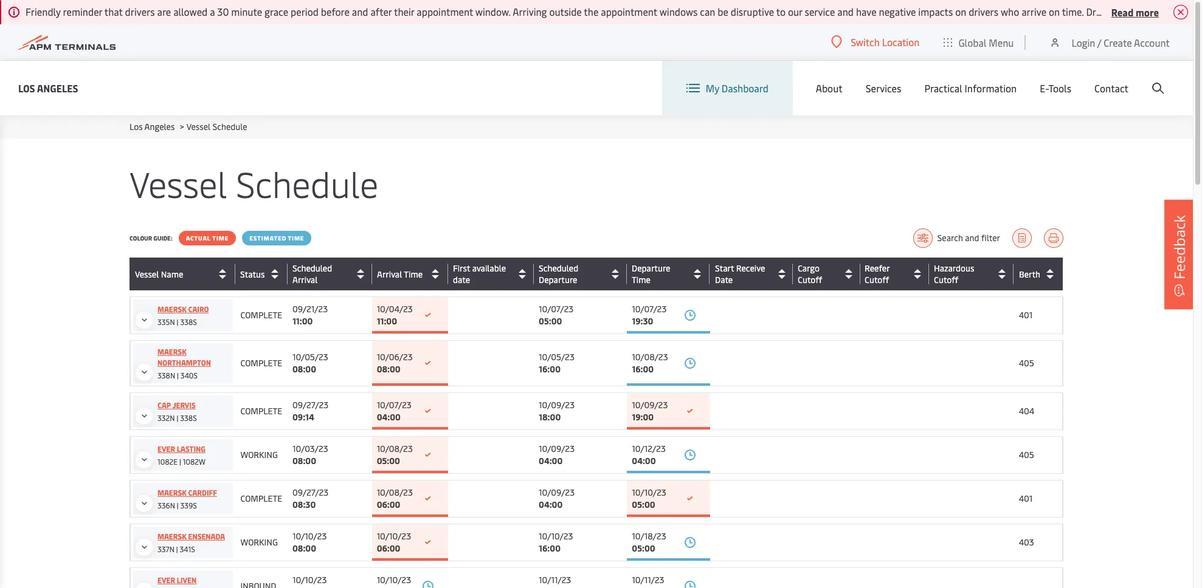 Task type: vqa. For each thing, say whether or not it's contained in the screenshot.
ENTER at the left
no



Task type: locate. For each thing, give the bounding box(es) containing it.
hazardous for cargo cutoff button related to 1st scheduled arrival button from the right
[[934, 263, 974, 274]]

angeles
[[37, 81, 78, 95], [144, 121, 175, 133]]

1 horizontal spatial los
[[130, 121, 143, 133]]

1 scheduled arrival button from the left
[[292, 263, 369, 286]]

outside left t
[[1167, 5, 1199, 18]]

10/08/23 down "19:30"
[[632, 351, 668, 363]]

06:00
[[377, 499, 400, 511], [377, 543, 400, 555]]

| left 339s
[[177, 501, 179, 511]]

2 appointment from the left
[[601, 5, 657, 18]]

negative
[[879, 5, 916, 18]]

1 first from the left
[[453, 263, 470, 274]]

1 complete from the top
[[240, 309, 282, 321]]

1 405 from the top
[[1019, 358, 1034, 369]]

06:00 for 10/08/23 06:00
[[377, 499, 400, 511]]

10/08/23 down 10/08/23 05:00
[[377, 487, 413, 499]]

1 horizontal spatial and
[[837, 5, 854, 18]]

06:00 inside 10/08/23 06:00
[[377, 499, 400, 511]]

1 vertical spatial angeles
[[144, 121, 175, 133]]

complete for 08:30
[[240, 493, 282, 505]]

| left "341s"
[[176, 545, 178, 555]]

10/09/23 down 18:00
[[539, 443, 575, 455]]

08:00 down 10/03/23
[[292, 455, 316, 467]]

appointment right the
[[601, 5, 657, 18]]

1 horizontal spatial 10/05/23
[[539, 351, 575, 363]]

2 horizontal spatial 10/07/23
[[632, 303, 667, 315]]

10/08/23 for 06:00
[[377, 487, 413, 499]]

arriving
[[513, 5, 547, 18]]

actual time
[[186, 234, 229, 243]]

and left the after
[[352, 5, 368, 18]]

arrival time
[[377, 268, 422, 280], [377, 268, 423, 280]]

0 vertical spatial 06:00
[[377, 499, 400, 511]]

05:00 inside 10/08/23 05:00
[[377, 455, 400, 467]]

angeles inside los angeles link
[[37, 81, 78, 95]]

1 date from the left
[[453, 274, 470, 286]]

2 complete from the top
[[240, 358, 282, 369]]

06:00 down 10/08/23 06:00
[[377, 543, 400, 555]]

1 vertical spatial 405
[[1019, 449, 1034, 461]]

scheduled arrival for 1st scheduled arrival button
[[292, 263, 332, 286]]

2 06:00 from the top
[[377, 543, 400, 555]]

are
[[157, 5, 171, 18]]

10/05/23 down 10/07/23 05:00
[[539, 351, 575, 363]]

that right the 'drivers'
[[1119, 5, 1137, 18]]

08:00 inside 10/06/23 08:00
[[377, 364, 401, 375]]

0 horizontal spatial and
[[352, 5, 368, 18]]

09/27/23 for 09:14
[[292, 399, 328, 411]]

ever up 1082e
[[157, 444, 175, 454]]

estimated time
[[249, 234, 304, 243]]

| inside cap jervis 332n | 338s
[[177, 413, 178, 423]]

05:00 inside 10/07/23 05:00
[[539, 316, 562, 327]]

maersk for 09/21/23
[[157, 305, 187, 314]]

16:00 inside 10/10/23 16:00
[[539, 543, 561, 555]]

maersk cairo 335n | 338s
[[157, 305, 209, 327]]

10/10/23 06:00
[[377, 531, 411, 555]]

10/09/23 for 10/12/23
[[539, 443, 575, 455]]

0 vertical spatial 405
[[1019, 358, 1034, 369]]

2 405 from the top
[[1019, 449, 1034, 461]]

berth button for reefer cutoff button corresponding to cargo cutoff button related to 1st scheduled arrival button from the right hazardous cutoff button
[[1019, 264, 1060, 284]]

2 09/27/23 from the top
[[292, 487, 328, 499]]

10/09/23 up 18:00
[[539, 399, 575, 411]]

my dashboard
[[706, 81, 768, 95]]

| right 1082e
[[179, 457, 181, 467]]

liven
[[177, 576, 197, 586]]

1 horizontal spatial on
[[1049, 5, 1060, 18]]

16:00 inside 10/05/23 16:00
[[539, 364, 561, 375]]

06:00 up 10/10/23 06:00
[[377, 499, 400, 511]]

405 up 404
[[1019, 358, 1034, 369]]

10/09/23 up 10/10/23 16:00
[[539, 487, 575, 499]]

time right "estimated"
[[288, 234, 304, 243]]

1 start receive date from the left
[[715, 263, 765, 286]]

0 horizontal spatial los angeles link
[[18, 81, 78, 96]]

cargo for cargo cutoff button for 1st scheduled arrival button
[[797, 263, 819, 274]]

departure time
[[632, 263, 670, 286], [632, 263, 670, 286]]

10/08/23
[[632, 351, 668, 363], [377, 443, 413, 455], [377, 487, 413, 499]]

1 horizontal spatial arrive
[[1140, 5, 1164, 18]]

08:00 inside 10/10/23 08:00
[[292, 543, 316, 555]]

2 cargo cutoff button from the left
[[798, 263, 857, 286]]

scheduled departure button
[[539, 263, 624, 286], [539, 263, 624, 286]]

departure time for 1st scheduled arrival button's first available date button's scheduled departure button departure time button
[[632, 263, 670, 286]]

1 ever from the top
[[157, 444, 175, 454]]

| inside maersk ensenada 337n | 341s
[[176, 545, 178, 555]]

appointment right the their
[[417, 5, 473, 18]]

| for 09/27/23 09:14
[[177, 413, 178, 423]]

| inside maersk cardiff 336n | 339s
[[177, 501, 179, 511]]

cargo cutoff
[[797, 263, 822, 286], [798, 263, 822, 286]]

1 horizontal spatial 11:00
[[377, 316, 397, 327]]

3 maersk from the top
[[157, 488, 187, 498]]

friendly
[[26, 5, 61, 18]]

status button for 1st scheduled arrival button from the right
[[240, 264, 285, 284]]

1 arrive from the left
[[1022, 5, 1046, 18]]

service
[[805, 5, 835, 18]]

2 scheduled arrival from the left
[[292, 263, 332, 286]]

04:00 up 10/08/23 05:00
[[377, 412, 401, 423]]

2 338s from the top
[[180, 413, 197, 423]]

16:00
[[539, 364, 561, 375], [632, 364, 654, 375], [539, 543, 561, 555]]

services button
[[866, 61, 901, 116]]

10/05/23 down 09/21/23 11:00
[[292, 351, 328, 363]]

| inside ever lasting 1082e | 1082w
[[179, 457, 181, 467]]

08:00 down 10/06/23
[[377, 364, 401, 375]]

05:00 inside 10/10/23 05:00
[[632, 499, 655, 511]]

reefer cutoff button for cargo cutoff button related to 1st scheduled arrival button from the right
[[865, 263, 926, 286]]

1 09/27/23 from the top
[[292, 399, 328, 411]]

10/07/23 up "19:30"
[[632, 303, 667, 315]]

2 start receive date from the left
[[715, 263, 765, 286]]

date for 1st scheduled arrival button's first available date button
[[453, 274, 470, 286]]

arrival time button for 1st scheduled arrival button from the right first available date button
[[377, 264, 445, 284]]

1 time from the left
[[212, 234, 229, 243]]

that right "reminder"
[[104, 5, 123, 18]]

scheduled departure for 1st scheduled arrival button's first available date button's scheduled departure button
[[539, 263, 578, 286]]

disruptive
[[731, 5, 774, 18]]

northampton
[[157, 358, 211, 368]]

30
[[217, 5, 229, 18]]

1 10/05/23 from the left
[[292, 351, 328, 363]]

05:00 inside 10/18/23 05:00
[[632, 543, 655, 555]]

| right 335n at the bottom
[[177, 317, 178, 327]]

10/09/23 04:00 for 05:00
[[539, 487, 575, 511]]

cargo
[[797, 263, 819, 274], [798, 263, 820, 274]]

10/07/23
[[539, 303, 574, 315], [632, 303, 667, 315], [377, 399, 412, 411]]

04:00
[[377, 412, 401, 423], [539, 455, 563, 467], [632, 455, 656, 467], [539, 499, 563, 511]]

0 vertical spatial schedule
[[212, 121, 247, 133]]

read more
[[1111, 5, 1159, 19]]

berth
[[1019, 268, 1040, 280], [1019, 268, 1040, 280]]

1 vertical spatial los
[[130, 121, 143, 133]]

1 scheduled arrival from the left
[[292, 263, 332, 286]]

reminder
[[63, 5, 102, 18]]

0 horizontal spatial 10/05/23
[[292, 351, 328, 363]]

and
[[352, 5, 368, 18], [837, 5, 854, 18], [965, 232, 979, 244]]

10/05/23 for 08:00
[[292, 351, 328, 363]]

have
[[856, 5, 877, 18]]

2 date from the left
[[453, 274, 470, 286]]

1 arrival time from the left
[[377, 268, 422, 280]]

1 horizontal spatial 10/11/23
[[632, 575, 664, 586]]

0 horizontal spatial 10/07/23
[[377, 399, 412, 411]]

09/21/23
[[292, 303, 328, 315]]

| inside maersk cairo 335n | 338s
[[177, 317, 178, 327]]

ever left liven
[[157, 576, 175, 586]]

10/11/23 down 10/18/23 05:00 in the right of the page
[[632, 575, 664, 586]]

maersk for 09/27/23
[[157, 488, 187, 498]]

berth button for reefer cutoff button related to cargo cutoff button for 1st scheduled arrival button hazardous cutoff button
[[1019, 264, 1060, 284]]

0 horizontal spatial drivers
[[125, 5, 155, 18]]

10/07/23 down 10/06/23 08:00
[[377, 399, 412, 411]]

outside left the
[[549, 5, 582, 18]]

0 vertical spatial angeles
[[37, 81, 78, 95]]

08:00 inside the 10/05/23 08:00
[[292, 364, 316, 375]]

405 down 404
[[1019, 449, 1034, 461]]

ever inside button
[[157, 576, 175, 586]]

1 first available date from the left
[[453, 263, 506, 286]]

complete left 09/21/23 11:00
[[240, 309, 282, 321]]

2 vertical spatial 10/08/23
[[377, 487, 413, 499]]

period
[[291, 5, 319, 18]]

1 cargo cutoff from the left
[[797, 263, 822, 286]]

and inside button
[[965, 232, 979, 244]]

04:00 up 10/10/23 16:00
[[539, 499, 563, 511]]

2 arrival time button from the left
[[377, 264, 445, 284]]

| for 10/05/23 08:00
[[177, 371, 179, 381]]

338s for 09:14
[[180, 413, 197, 423]]

2 10/11/23 from the left
[[632, 575, 664, 586]]

1 401 from the top
[[1019, 309, 1033, 321]]

complete left 09:14
[[240, 406, 282, 417]]

0 horizontal spatial that
[[104, 5, 123, 18]]

first available date for 1st scheduled arrival button's first available date button
[[453, 263, 506, 286]]

available for 1st scheduled arrival button from the right
[[472, 263, 506, 274]]

arrival time button
[[377, 264, 445, 284], [377, 264, 445, 284]]

09/27/23 up 09:14
[[292, 399, 328, 411]]

11:00 down 10/04/23 on the left bottom of page
[[377, 316, 397, 327]]

1 arrival time button from the left
[[377, 264, 445, 284]]

405 for 10/08/23
[[1019, 358, 1034, 369]]

maersk for 10/10/23
[[157, 532, 187, 542]]

1 cargo cutoff button from the left
[[797, 263, 857, 286]]

1 10/09/23 04:00 from the top
[[539, 443, 575, 467]]

maersk up northampton
[[157, 347, 187, 357]]

1 horizontal spatial appointment
[[601, 5, 657, 18]]

1 vertical spatial working
[[240, 537, 278, 548]]

0 vertical spatial working
[[240, 449, 278, 461]]

338s inside maersk cairo 335n | 338s
[[180, 317, 197, 327]]

reefer
[[865, 263, 890, 274], [865, 263, 890, 274]]

2 date from the left
[[715, 274, 733, 286]]

1 vertical spatial 09/27/23
[[292, 487, 328, 499]]

1 berth from the left
[[1019, 268, 1040, 280]]

hazardous for cargo cutoff button for 1st scheduled arrival button
[[934, 263, 974, 274]]

08:00 down 08:30
[[292, 543, 316, 555]]

global menu button
[[932, 24, 1026, 60]]

10/07/23 up 10/05/23 16:00
[[539, 303, 574, 315]]

1 horizontal spatial angeles
[[144, 121, 175, 133]]

scheduled departure button for 1st scheduled arrival button from the right first available date button
[[539, 263, 624, 286]]

10/09/23 04:00 up 10/10/23 16:00
[[539, 487, 575, 511]]

0 vertical spatial 09/27/23
[[292, 399, 328, 411]]

09/27/23 09:14
[[292, 399, 328, 423]]

on left "time."
[[1049, 5, 1060, 18]]

19:00
[[632, 412, 654, 423]]

4 complete from the top
[[240, 493, 282, 505]]

arrive left close alert icon
[[1140, 5, 1164, 18]]

maersk inside maersk cardiff 336n | 339s
[[157, 488, 187, 498]]

ever liven
[[157, 576, 197, 586]]

available for 1st scheduled arrival button
[[472, 263, 506, 274]]

start receive date button for cargo cutoff button related to 1st scheduled arrival button from the right
[[715, 263, 790, 286]]

336n
[[157, 501, 175, 511]]

time for estimated time
[[288, 234, 304, 243]]

1082e
[[157, 457, 178, 467]]

1 horizontal spatial 10/07/23
[[539, 303, 574, 315]]

0 horizontal spatial 11:00
[[292, 316, 313, 327]]

and left filter
[[965, 232, 979, 244]]

2 horizontal spatial and
[[965, 232, 979, 244]]

05:00
[[539, 316, 562, 327], [377, 455, 400, 467], [632, 499, 655, 511], [632, 543, 655, 555]]

1 vertical spatial ever
[[157, 576, 175, 586]]

practical information
[[924, 81, 1017, 95]]

11:00 inside 10/04/23 11:00
[[377, 316, 397, 327]]

minute
[[231, 5, 262, 18]]

date
[[453, 274, 470, 286], [453, 274, 470, 286]]

0 horizontal spatial los
[[18, 81, 35, 95]]

05:00 for 10/08/23 05:00
[[377, 455, 400, 467]]

maersk up 335n at the bottom
[[157, 305, 187, 314]]

11:00 for 09/21/23 11:00
[[292, 316, 313, 327]]

on right impacts
[[955, 5, 966, 18]]

drivers
[[1086, 5, 1117, 18]]

vessel name
[[135, 268, 183, 280], [135, 268, 183, 280]]

2 arrive from the left
[[1140, 5, 1164, 18]]

1 vertical spatial schedule
[[236, 159, 378, 207]]

| left 340s
[[177, 371, 179, 381]]

working for 10/10/23
[[240, 537, 278, 548]]

1082w
[[183, 457, 206, 467]]

arrival
[[377, 268, 402, 280], [377, 268, 402, 280], [292, 274, 318, 286], [292, 274, 318, 286]]

ensenada
[[188, 532, 225, 542]]

08:00 for 10/03/23 08:00
[[292, 455, 316, 467]]

2 ever from the top
[[157, 576, 175, 586]]

06:00 inside 10/10/23 06:00
[[377, 543, 400, 555]]

2 maersk from the top
[[157, 347, 187, 357]]

05:00 up 10/05/23 16:00
[[539, 316, 562, 327]]

about
[[816, 81, 843, 95]]

1 date from the left
[[715, 274, 733, 286]]

maersk cardiff 336n | 339s
[[157, 488, 217, 511]]

tools
[[1048, 81, 1071, 95]]

04:00 down 10/12/23
[[632, 455, 656, 467]]

1 first available date button from the left
[[453, 263, 531, 286]]

working left 10/10/23 08:00 at bottom left
[[240, 537, 278, 548]]

2 on from the left
[[1049, 5, 1060, 18]]

berth button
[[1019, 264, 1060, 284], [1019, 264, 1060, 284]]

0 vertical spatial ever
[[157, 444, 175, 454]]

0 vertical spatial 10/08/23
[[632, 351, 668, 363]]

1 vertical spatial 338s
[[180, 413, 197, 423]]

0 vertical spatial 401
[[1019, 309, 1033, 321]]

2 10/09/23 04:00 from the top
[[539, 487, 575, 511]]

338s down cairo
[[180, 317, 197, 327]]

drivers left are
[[125, 5, 155, 18]]

19:30
[[632, 316, 653, 327]]

1 start receive date button from the left
[[715, 263, 790, 286]]

global menu
[[958, 36, 1014, 49]]

10/10/23
[[632, 487, 666, 499], [292, 531, 327, 542], [377, 531, 411, 542], [539, 531, 573, 542], [292, 575, 327, 586], [377, 575, 411, 586]]

arrive right who
[[1022, 5, 1046, 18]]

11:00 down 09/21/23
[[292, 316, 313, 327]]

departure time button
[[632, 263, 707, 286], [632, 263, 707, 286]]

arrival time for 1st scheduled arrival button from the right
[[377, 268, 423, 280]]

2 berth button from the left
[[1019, 264, 1060, 284]]

time
[[404, 268, 422, 280], [404, 268, 423, 280], [632, 274, 651, 286], [632, 274, 651, 286]]

2 working from the top
[[240, 537, 278, 548]]

scheduled arrival for 1st scheduled arrival button from the right
[[292, 263, 332, 286]]

0 horizontal spatial appointment
[[417, 5, 473, 18]]

16:00 for 10/10/23 16:00
[[539, 543, 561, 555]]

340s
[[180, 371, 198, 381]]

08:00 for 10/10/23 08:00
[[292, 543, 316, 555]]

maersk up 336n
[[157, 488, 187, 498]]

1 vertical spatial los angeles link
[[130, 121, 175, 133]]

10/05/23 16:00
[[539, 351, 575, 375]]

2 first from the left
[[453, 263, 470, 274]]

1 11:00 from the left
[[292, 316, 313, 327]]

0 vertical spatial los
[[18, 81, 35, 95]]

11:00 inside 09/21/23 11:00
[[292, 316, 313, 327]]

0 horizontal spatial time
[[212, 234, 229, 243]]

search and filter
[[937, 232, 1000, 244]]

10/05/23
[[292, 351, 328, 363], [539, 351, 575, 363]]

1 outside from the left
[[549, 5, 582, 18]]

08:00 up 09/27/23 09:14
[[292, 364, 316, 375]]

10/09/23 04:00
[[539, 443, 575, 467], [539, 487, 575, 511]]

08:00 inside 10/03/23 08:00
[[292, 455, 316, 467]]

10/10/23 for 06:00
[[377, 531, 411, 542]]

reefer for cargo cutoff button for 1st scheduled arrival button
[[865, 263, 890, 274]]

2 start receive date button from the left
[[715, 263, 790, 286]]

10/07/23 for 05:00
[[539, 303, 574, 315]]

my
[[706, 81, 719, 95]]

2 arrival time from the left
[[377, 268, 423, 280]]

hazardous cutoff button
[[934, 263, 1011, 286], [934, 263, 1011, 286]]

date for cargo cutoff button for 1st scheduled arrival button
[[715, 274, 733, 286]]

10/09/23 for 10/10/23
[[539, 487, 575, 499]]

ever liven button
[[136, 575, 206, 589]]

hazardous cutoff button for reefer cutoff button related to cargo cutoff button for 1st scheduled arrival button
[[934, 263, 1011, 286]]

maersk inside maersk cairo 335n | 338s
[[157, 305, 187, 314]]

2 cargo from the left
[[798, 263, 820, 274]]

0 vertical spatial 10/09/23 04:00
[[539, 443, 575, 467]]

cargo cutoff button for 1st scheduled arrival button
[[797, 263, 857, 286]]

2 first available date from the left
[[453, 263, 506, 286]]

complete left 08:30
[[240, 493, 282, 505]]

1 horizontal spatial drivers
[[969, 5, 999, 18]]

05:00 for 10/10/23 05:00
[[632, 499, 655, 511]]

3 complete from the top
[[240, 406, 282, 417]]

4 maersk from the top
[[157, 532, 187, 542]]

angeles for los angeles > vessel schedule
[[144, 121, 175, 133]]

maersk up 337n
[[157, 532, 187, 542]]

405 for 10/12/23
[[1019, 449, 1034, 461]]

2 first available date button from the left
[[453, 263, 531, 286]]

maersk northampton 338n | 340s
[[157, 347, 211, 381]]

05:00 up 10/08/23 06:00
[[377, 455, 400, 467]]

outside
[[549, 5, 582, 18], [1167, 5, 1199, 18]]

0 horizontal spatial outside
[[549, 5, 582, 18]]

10/09/23
[[539, 399, 575, 411], [632, 399, 668, 411], [539, 443, 575, 455], [539, 487, 575, 499]]

1 horizontal spatial outside
[[1167, 5, 1199, 18]]

maersk inside maersk ensenada 337n | 341s
[[157, 532, 187, 542]]

and left have
[[837, 5, 854, 18]]

11:00
[[292, 316, 313, 327], [377, 316, 397, 327]]

2 cargo cutoff from the left
[[798, 263, 822, 286]]

338s inside cap jervis 332n | 338s
[[180, 413, 197, 423]]

| inside maersk northampton 338n | 340s
[[177, 371, 179, 381]]

maersk for 10/05/23
[[157, 347, 187, 357]]

1 berth button from the left
[[1019, 264, 1060, 284]]

09/27/23 up 08:30
[[292, 487, 328, 499]]

10/11/23 down 10/10/23 16:00
[[539, 575, 571, 586]]

1 vertical spatial 06:00
[[377, 543, 400, 555]]

1 338s from the top
[[180, 317, 197, 327]]

1 06:00 from the top
[[377, 499, 400, 511]]

maersk inside maersk northampton 338n | 340s
[[157, 347, 187, 357]]

10/10/23 for 16:00
[[539, 531, 573, 542]]

0 horizontal spatial on
[[955, 5, 966, 18]]

1 maersk from the top
[[157, 305, 187, 314]]

| right 332n
[[177, 413, 178, 423]]

10/05/23 for 16:00
[[539, 351, 575, 363]]

1 cargo from the left
[[797, 263, 819, 274]]

complete for 08:00
[[240, 358, 282, 369]]

working
[[240, 449, 278, 461], [240, 537, 278, 548]]

1 horizontal spatial time
[[288, 234, 304, 243]]

1 working from the top
[[240, 449, 278, 461]]

2 11:00 from the left
[[377, 316, 397, 327]]

colour
[[130, 234, 152, 243]]

time for actual time
[[212, 234, 229, 243]]

read more button
[[1111, 4, 1159, 19]]

ever inside ever lasting 1082e | 1082w
[[157, 444, 175, 454]]

date for cargo cutoff button related to 1st scheduled arrival button from the right
[[715, 274, 733, 286]]

05:00 up 10/18/23
[[632, 499, 655, 511]]

0 horizontal spatial arrive
[[1022, 5, 1046, 18]]

2 berth from the left
[[1019, 268, 1040, 280]]

05:00 down 10/18/23
[[632, 543, 655, 555]]

working left 10/03/23 08:00
[[240, 449, 278, 461]]

vessel name for status button corresponding to 1st scheduled arrival button
[[135, 268, 183, 280]]

1 vertical spatial 401
[[1019, 493, 1033, 505]]

| for 09/21/23 11:00
[[177, 317, 178, 327]]

10/08/23 down 10/07/23 04:00
[[377, 443, 413, 455]]

2 10/05/23 from the left
[[539, 351, 575, 363]]

2 time from the left
[[288, 234, 304, 243]]

1 vertical spatial 10/08/23
[[377, 443, 413, 455]]

complete left the 10/05/23 08:00
[[240, 358, 282, 369]]

cargo cutoff button for 1st scheduled arrival button from the right
[[798, 263, 857, 286]]

drivers left who
[[969, 5, 999, 18]]

time right actual at the top left
[[212, 234, 229, 243]]

1 horizontal spatial that
[[1119, 5, 1137, 18]]

0 horizontal spatial 10/11/23
[[539, 575, 571, 586]]

1 vertical spatial 10/09/23 04:00
[[539, 487, 575, 511]]

10/09/23 04:00 down 18:00
[[539, 443, 575, 467]]

cargo for cargo cutoff button related to 1st scheduled arrival button from the right
[[798, 263, 820, 274]]

10/07/23 for 19:30
[[632, 303, 667, 315]]

reefer for cargo cutoff button related to 1st scheduled arrival button from the right
[[865, 263, 890, 274]]

appointment
[[417, 5, 473, 18], [601, 5, 657, 18]]

1 horizontal spatial los angeles link
[[130, 121, 175, 133]]

0 horizontal spatial angeles
[[37, 81, 78, 95]]

vessel
[[187, 121, 210, 133], [130, 159, 227, 207], [135, 268, 159, 280], [135, 268, 159, 280]]

338s down jervis at bottom
[[180, 413, 197, 423]]

09/27/23
[[292, 399, 328, 411], [292, 487, 328, 499]]

arrival time button for 1st scheduled arrival button's first available date button
[[377, 264, 445, 284]]

16:00 inside 10/08/23 16:00
[[632, 364, 654, 375]]

16:00 for 10/08/23 16:00
[[632, 364, 654, 375]]

time.
[[1062, 5, 1084, 18]]

| for 10/10/23 08:00
[[176, 545, 178, 555]]

0 vertical spatial 338s
[[180, 317, 197, 327]]

08:30
[[292, 499, 316, 511]]

status for 1st scheduled arrival button from the right's status button
[[240, 268, 265, 280]]



Task type: describe. For each thing, give the bounding box(es) containing it.
practical information button
[[924, 61, 1017, 116]]

los for los angeles
[[18, 81, 35, 95]]

before
[[321, 5, 350, 18]]

first available date button for 1st scheduled arrival button
[[453, 263, 531, 286]]

10/07/23 for 04:00
[[377, 399, 412, 411]]

11:00 for 10/04/23 11:00
[[377, 316, 397, 327]]

10/09/23 up 19:00
[[632, 399, 668, 411]]

reefer cutoff button for cargo cutoff button for 1st scheduled arrival button
[[865, 263, 926, 286]]

allowed
[[173, 5, 207, 18]]

2 that from the left
[[1119, 5, 1137, 18]]

contact
[[1094, 81, 1129, 95]]

start receive date for cargo cutoff button for 1st scheduled arrival button
[[715, 263, 765, 286]]

04:00 inside 10/12/23 04:00
[[632, 455, 656, 467]]

10/08/23 05:00
[[377, 443, 413, 467]]

more
[[1136, 5, 1159, 19]]

10/06/23 08:00
[[377, 351, 413, 375]]

start receive date for cargo cutoff button related to 1st scheduled arrival button from the right
[[715, 263, 765, 286]]

09/27/23 08:30
[[292, 487, 328, 511]]

search
[[937, 232, 963, 244]]

e-tools
[[1040, 81, 1071, 95]]

10/08/23 06:00
[[377, 487, 413, 511]]

10/08/23 for 16:00
[[632, 351, 668, 363]]

337n
[[157, 545, 174, 555]]

login / create account
[[1072, 36, 1170, 49]]

global
[[958, 36, 987, 49]]

09/27/23 for 08:30
[[292, 487, 328, 499]]

1 drivers from the left
[[125, 5, 155, 18]]

ever lasting 1082e | 1082w
[[157, 444, 206, 467]]

10/04/23 11:00
[[377, 303, 413, 327]]

los angeles > vessel schedule
[[130, 121, 247, 133]]

08:00 for 10/06/23 08:00
[[377, 364, 401, 375]]

18:00
[[539, 412, 561, 423]]

335n
[[157, 317, 175, 327]]

scheduled for 1st scheduled arrival button
[[292, 263, 332, 274]]

10/10/23 05:00
[[632, 487, 666, 511]]

window.
[[475, 5, 511, 18]]

10/08/23 for 05:00
[[377, 443, 413, 455]]

09/21/23 11:00
[[292, 303, 328, 327]]

departure time button for scheduled departure button related to 1st scheduled arrival button from the right first available date button
[[632, 263, 707, 286]]

t
[[1201, 5, 1202, 18]]

| for 09/27/23 08:30
[[177, 501, 179, 511]]

10/09/23 for 10/09/23
[[539, 399, 575, 411]]

cairo
[[188, 305, 209, 314]]

hazardous cutoff for reefer cutoff button corresponding to cargo cutoff button related to 1st scheduled arrival button from the right hazardous cutoff button
[[934, 263, 974, 286]]

create
[[1104, 36, 1132, 49]]

05:00 for 10/07/23 05:00
[[539, 316, 562, 327]]

1 on from the left
[[955, 5, 966, 18]]

receive for the start receive date button related to cargo cutoff button related to 1st scheduled arrival button from the right
[[736, 263, 765, 274]]

our
[[788, 5, 802, 18]]

10/06/23
[[377, 351, 413, 363]]

windows
[[660, 5, 698, 18]]

lasting
[[177, 444, 206, 454]]

10/07/23 04:00
[[377, 399, 412, 423]]

about button
[[816, 61, 843, 116]]

ever for ever lasting 1082e | 1082w
[[157, 444, 175, 454]]

angeles for los angeles
[[37, 81, 78, 95]]

departure time button for 1st scheduled arrival button's first available date button's scheduled departure button
[[632, 263, 707, 286]]

1 10/11/23 from the left
[[539, 575, 571, 586]]

10/09/23 04:00 for 04:00
[[539, 443, 575, 467]]

complete for 11:00
[[240, 309, 282, 321]]

actual
[[186, 234, 211, 243]]

first for 1st scheduled arrival button
[[453, 263, 470, 274]]

berth for reefer cutoff button related to cargo cutoff button for 1st scheduled arrival button hazardous cutoff button berth "button"
[[1019, 268, 1040, 280]]

departure time for departure time button related to scheduled departure button related to 1st scheduled arrival button from the right first available date button
[[632, 263, 670, 286]]

10/12/23 04:00
[[632, 443, 666, 467]]

name for status button corresponding to 1st scheduled arrival button
[[161, 268, 183, 280]]

working for 10/03/23
[[240, 449, 278, 461]]

2 401 from the top
[[1019, 493, 1033, 505]]

2 drivers from the left
[[969, 5, 999, 18]]

cardiff
[[188, 488, 217, 498]]

their
[[394, 5, 414, 18]]

first available date for 1st scheduled arrival button from the right first available date button
[[453, 263, 506, 286]]

services
[[866, 81, 901, 95]]

10/03/23
[[292, 443, 328, 455]]

guide:
[[153, 234, 172, 243]]

08:00 for 10/05/23 08:00
[[292, 364, 316, 375]]

hazardous cutoff button for reefer cutoff button corresponding to cargo cutoff button related to 1st scheduled arrival button from the right
[[934, 263, 1011, 286]]

login / create account link
[[1049, 24, 1170, 60]]

jervis
[[172, 401, 196, 410]]

hazardous cutoff for reefer cutoff button related to cargo cutoff button for 1st scheduled arrival button hazardous cutoff button
[[934, 263, 974, 286]]

0 vertical spatial los angeles link
[[18, 81, 78, 96]]

338n
[[157, 371, 175, 381]]

menu
[[989, 36, 1014, 49]]

receive for the start receive date button associated with cargo cutoff button for 1st scheduled arrival button
[[736, 263, 765, 274]]

los angeles
[[18, 81, 78, 95]]

1 start from the left
[[715, 263, 734, 274]]

maersk ensenada 337n | 341s
[[157, 532, 225, 555]]

estimated
[[249, 234, 286, 243]]

10/07/23 05:00
[[539, 303, 574, 327]]

start receive date button for cargo cutoff button for 1st scheduled arrival button
[[715, 263, 790, 286]]

first for 1st scheduled arrival button from the right
[[453, 263, 470, 274]]

e-tools button
[[1040, 61, 1071, 116]]

10/18/23
[[632, 531, 666, 542]]

los for los angeles > vessel schedule
[[130, 121, 143, 133]]

scheduled for 1st scheduled arrival button from the right
[[292, 263, 332, 274]]

10/07/23 19:30
[[632, 303, 667, 327]]

scheduled for scheduled departure button related to 1st scheduled arrival button from the right first available date button
[[539, 263, 578, 274]]

search and filter button
[[913, 229, 1000, 248]]

2 scheduled arrival button from the left
[[292, 263, 369, 286]]

complete for 09:14
[[240, 406, 282, 417]]

10/04/23
[[377, 303, 413, 315]]

switch location button
[[831, 35, 920, 49]]

06:00 for 10/10/23 06:00
[[377, 543, 400, 555]]

information
[[965, 81, 1017, 95]]

338s for 11:00
[[180, 317, 197, 327]]

scheduled departure button for 1st scheduled arrival button's first available date button
[[539, 263, 624, 286]]

feedback
[[1169, 215, 1189, 280]]

login
[[1072, 36, 1095, 49]]

account
[[1134, 36, 1170, 49]]

2 outside from the left
[[1167, 5, 1199, 18]]

ever for ever liven
[[157, 576, 175, 586]]

10/08/23 16:00
[[632, 351, 668, 375]]

berth for berth "button" for reefer cutoff button corresponding to cargo cutoff button related to 1st scheduled arrival button from the right hazardous cutoff button
[[1019, 268, 1040, 280]]

first available date button for 1st scheduled arrival button from the right
[[453, 263, 531, 286]]

10/09/23 18:00
[[539, 399, 575, 423]]

04:00 down 18:00
[[539, 455, 563, 467]]

status for status button corresponding to 1st scheduled arrival button
[[240, 268, 265, 280]]

>
[[180, 121, 184, 133]]

09:14
[[292, 412, 314, 423]]

10/09/23 19:00
[[632, 399, 668, 423]]

cap
[[157, 401, 171, 410]]

friendly reminder that drivers are allowed a 30 minute grace period before and after their appointment window. arriving outside the appointment windows can be disruptive to our service and have negative impacts on drivers who arrive on time. drivers that arrive outside t
[[26, 5, 1202, 18]]

close alert image
[[1173, 5, 1188, 19]]

| for 10/03/23 08:00
[[179, 457, 181, 467]]

16:00 for 10/05/23 16:00
[[539, 364, 561, 375]]

feedback button
[[1164, 200, 1195, 309]]

1 appointment from the left
[[417, 5, 473, 18]]

04:00 inside 10/07/23 04:00
[[377, 412, 401, 423]]

10/18/23 05:00
[[632, 531, 666, 555]]

vessel name for 1st scheduled arrival button from the right's status button
[[135, 268, 183, 280]]

403
[[1019, 537, 1034, 548]]

e-
[[1040, 81, 1048, 95]]

the
[[584, 5, 599, 18]]

who
[[1001, 5, 1019, 18]]

location
[[882, 35, 920, 49]]

332n
[[157, 413, 175, 423]]

a
[[210, 5, 215, 18]]

339s
[[180, 501, 197, 511]]

arrival time for 1st scheduled arrival button
[[377, 268, 422, 280]]

10/10/23 for 05:00
[[632, 487, 666, 499]]

date for 1st scheduled arrival button from the right first available date button
[[453, 274, 470, 286]]

10/10/23 for 08:00
[[292, 531, 327, 542]]

can
[[700, 5, 715, 18]]

switch
[[851, 35, 880, 49]]

2 start from the left
[[715, 263, 734, 274]]

scheduled departure for scheduled departure button related to 1st scheduled arrival button from the right first available date button
[[539, 263, 578, 286]]

grace
[[265, 5, 288, 18]]

1 that from the left
[[104, 5, 123, 18]]

be
[[718, 5, 728, 18]]

scheduled for 1st scheduled arrival button's first available date button's scheduled departure button
[[539, 263, 578, 274]]



